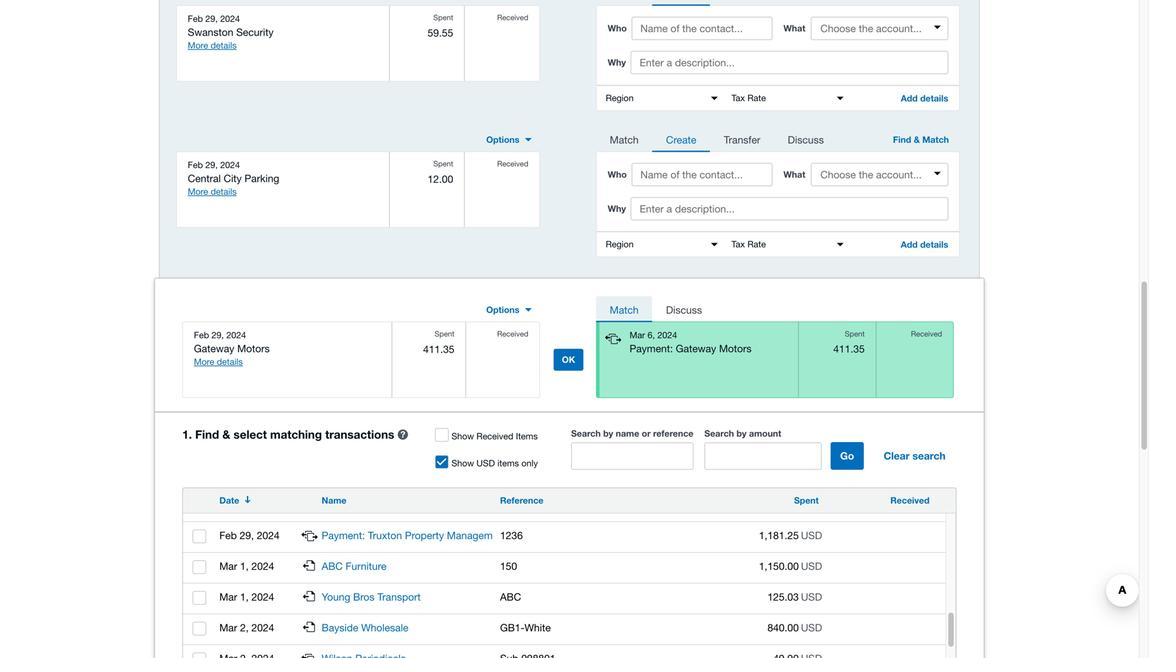 Task type: describe. For each thing, give the bounding box(es) containing it.
received for 59.55
[[497, 13, 529, 22]]

create
[[666, 134, 697, 146]]

Enter a description... text field
[[631, 197, 949, 221]]

1 411.35 from the left
[[834, 343, 865, 355]]

usd for 1,181.25
[[801, 530, 822, 542]]

125.03 usd
[[768, 591, 822, 603]]

wholesale
[[361, 622, 409, 634]]

why for 59.55
[[608, 57, 626, 68]]

add for 59.55
[[901, 93, 918, 104]]

reference
[[500, 496, 544, 506]]

management
[[447, 530, 507, 542]]

more details button for gateway
[[194, 356, 243, 369]]

1,181.25 usd
[[759, 530, 822, 542]]

spent 59.55
[[428, 13, 453, 39]]

search by amount
[[705, 429, 782, 439]]

by for name
[[603, 429, 613, 439]]

mar for bayside wholesale
[[219, 622, 237, 634]]

bayside wholesale link
[[322, 622, 409, 634]]

2024 inside mar 6, 2024 payment: gateway motors
[[658, 330, 677, 341]]

125.03
[[768, 591, 799, 603]]

Name of the contact... text field
[[632, 17, 773, 40]]

show usd items only
[[452, 458, 538, 469]]

spent 411.35
[[423, 330, 455, 355]]

spent link
[[718, 492, 822, 510]]

Name of the contact... text field
[[632, 163, 773, 186]]

6,
[[648, 330, 655, 341]]

abc for abc
[[500, 591, 530, 603]]

options for 12.00
[[486, 134, 520, 145]]

create link
[[653, 126, 710, 152]]

mar 2, 2024
[[219, 622, 274, 634]]

received for 12.00
[[497, 159, 529, 168]]

29, for central
[[205, 160, 218, 170]]

0002
[[518, 499, 541, 511]]

name
[[322, 496, 347, 506]]

bayside wholesale
[[322, 622, 409, 634]]

transport
[[377, 591, 421, 603]]

2 411.35 from the left
[[423, 343, 455, 355]]

who for 59.55
[[608, 23, 627, 34]]

central
[[188, 173, 221, 185]]

who for 12.00
[[608, 169, 627, 180]]

payment: truxton property management
[[322, 530, 507, 542]]

1, for young bros transport
[[240, 591, 249, 603]]

bayside
[[322, 622, 358, 634]]

why for 12.00
[[608, 204, 626, 214]]

usd for 1,150.00
[[801, 561, 822, 573]]

reference link
[[497, 492, 712, 510]]

abc for abc furniture
[[322, 561, 343, 573]]

clear search link
[[873, 443, 957, 470]]

find & match link
[[881, 126, 960, 152]]

go
[[840, 450, 855, 463]]

bank transaction image
[[602, 329, 622, 353]]

more inside feb 29, 2024 central city parking more details
[[188, 187, 208, 197]]

match link for discuss
[[596, 297, 653, 323]]

2024 inside feb 29, 2024 swanston security more details
[[220, 13, 240, 24]]

gb1-
[[500, 622, 525, 634]]

what for 59.55
[[784, 23, 806, 34]]

furniture
[[346, 561, 387, 573]]

2024 inside feb 29, 2024 gateway motors more details
[[226, 330, 246, 341]]

young bros transport
[[322, 591, 421, 603]]

more for swanston
[[188, 40, 208, 51]]

go link
[[831, 443, 864, 470]]

feb for gateway motors
[[194, 330, 209, 341]]

items
[[498, 458, 519, 469]]

12.00
[[428, 173, 453, 185]]

2024 inside feb 29, 2024 central city parking more details
[[220, 160, 240, 170]]

transfer
[[724, 134, 761, 146]]

mar inside mar 6, 2024 payment: gateway motors
[[630, 330, 645, 341]]

clear search
[[884, 450, 946, 463]]

1. find & select matching transactions
[[182, 428, 394, 442]]

date
[[219, 496, 239, 506]]

1,150.00
[[759, 561, 799, 573]]

search by name or reference
[[571, 429, 694, 439]]

motors inside feb 29, 2024 gateway motors more details
[[237, 343, 270, 355]]

name link
[[318, 492, 490, 510]]

add details for 12.00
[[901, 239, 949, 250]]

29, for swanston
[[205, 13, 218, 24]]

by for amount
[[737, 429, 747, 439]]

match up choose the account... text field
[[923, 134, 949, 145]]

transfer link
[[710, 126, 774, 152]]

abc furniture link
[[322, 561, 387, 573]]

feb 29, 2024 swanston security more details
[[188, 13, 274, 51]]

feb 29, 2024
[[219, 530, 280, 542]]

match link for create
[[596, 126, 653, 152]]

or
[[642, 429, 651, 439]]

0 vertical spatial find
[[893, 134, 912, 145]]

ok link
[[554, 349, 584, 371]]

mar 1, 2024 for young
[[219, 591, 274, 603]]

1 vertical spatial find
[[195, 428, 219, 442]]

show received items
[[452, 431, 538, 442]]

usd for 125.03
[[801, 591, 822, 603]]

what for 12.00
[[784, 169, 806, 180]]

options button for 411.35
[[478, 299, 540, 321]]

840.00 usd
[[768, 622, 822, 634]]

name
[[616, 429, 640, 439]]

details inside feb 29, 2024 gateway motors more details
[[217, 357, 243, 368]]

payment: inside mar 6, 2024 payment: gateway motors
[[630, 343, 673, 355]]

more details button for swanston
[[188, 39, 237, 52]]



Task type: locate. For each thing, give the bounding box(es) containing it.
1 horizontal spatial &
[[914, 134, 920, 145]]

discuss link right transfer
[[774, 126, 838, 152]]

2 vertical spatial more
[[194, 357, 214, 368]]

select
[[234, 428, 267, 442]]

1 by from the left
[[603, 429, 613, 439]]

received
[[497, 13, 529, 22], [497, 159, 529, 168], [497, 330, 529, 339], [477, 431, 514, 442], [891, 496, 930, 506]]

0 vertical spatial abc
[[322, 561, 343, 573]]

match for discuss
[[610, 304, 639, 316]]

0 horizontal spatial abc
[[322, 561, 343, 573]]

0 horizontal spatial payment:
[[322, 530, 365, 542]]

spent 12.00
[[428, 159, 453, 185]]

28,
[[240, 499, 254, 511]]

gateway
[[194, 343, 234, 355], [676, 343, 716, 355]]

2 search from the left
[[705, 429, 734, 439]]

received link
[[829, 492, 933, 510]]

2 by from the left
[[737, 429, 747, 439]]

abc
[[322, 561, 343, 573], [500, 591, 530, 603]]

0 vertical spatial &
[[914, 134, 920, 145]]

411.35
[[834, 343, 865, 355], [423, 343, 455, 355]]

0 horizontal spatial by
[[603, 429, 613, 439]]

2,
[[240, 622, 249, 634]]

2024
[[220, 13, 240, 24], [220, 160, 240, 170], [226, 330, 246, 341], [658, 330, 677, 341], [257, 499, 280, 511], [257, 530, 280, 542], [252, 561, 274, 573], [252, 591, 274, 603], [252, 622, 274, 634]]

show down show received items
[[452, 458, 474, 469]]

mar 1, 2024
[[219, 561, 274, 573], [219, 591, 274, 603]]

Choose the account... text field
[[813, 165, 947, 185]]

what up enter a description... text box
[[784, 23, 806, 34]]

add for 12.00
[[901, 239, 918, 250]]

1 vertical spatial payment:
[[322, 530, 365, 542]]

None checkbox
[[435, 429, 449, 442], [435, 456, 449, 469], [193, 530, 206, 544], [193, 623, 206, 636], [435, 429, 449, 442], [435, 456, 449, 469], [193, 530, 206, 544], [193, 623, 206, 636]]

0 horizontal spatial &
[[222, 428, 230, 442]]

2 what from the top
[[784, 169, 806, 180]]

by
[[603, 429, 613, 439], [737, 429, 747, 439]]

29, inside feb 29, 2024 central city parking more details
[[205, 160, 218, 170]]

2 match link from the top
[[596, 297, 653, 323]]

2 options button from the top
[[478, 299, 540, 321]]

0 vertical spatial who
[[608, 23, 627, 34]]

1 horizontal spatial by
[[737, 429, 747, 439]]

spent for 59.55
[[433, 13, 453, 22]]

1 vertical spatial discuss link
[[653, 297, 716, 323]]

None text field
[[599, 232, 725, 257], [725, 232, 851, 257], [599, 232, 725, 257], [725, 232, 851, 257]]

0 horizontal spatial 411.35
[[423, 343, 455, 355]]

abc furniture
[[322, 561, 387, 573]]

truxton
[[368, 530, 402, 542]]

0 vertical spatial more details button
[[188, 39, 237, 52]]

1 options button from the top
[[478, 129, 540, 151]]

2 why from the top
[[608, 204, 626, 214]]

what
[[784, 23, 806, 34], [784, 169, 806, 180]]

1 horizontal spatial search
[[705, 429, 734, 439]]

2 add details from the top
[[901, 239, 949, 250]]

discuss right transfer
[[788, 134, 824, 146]]

feb inside feb 29, 2024 gateway motors more details
[[194, 330, 209, 341]]

match left create
[[610, 134, 639, 146]]

1 why from the top
[[608, 57, 626, 68]]

1 vertical spatial more details button
[[188, 186, 237, 198]]

None text field
[[599, 86, 725, 110], [725, 86, 851, 110], [599, 86, 725, 110], [725, 86, 851, 110]]

options
[[486, 134, 520, 145], [486, 305, 520, 315]]

discuss for topmost the discuss link
[[788, 134, 824, 146]]

show for show usd items only
[[452, 458, 474, 469]]

gateway inside feb 29, 2024 gateway motors more details
[[194, 343, 234, 355]]

mar down feb 29, 2024
[[219, 561, 237, 573]]

payment: up abc furniture link
[[322, 530, 365, 542]]

add details link for 12.00
[[890, 232, 960, 257]]

1 vertical spatial who
[[608, 169, 627, 180]]

29, inside feb 29, 2024 gateway motors more details
[[212, 330, 224, 341]]

gb1-white
[[500, 622, 560, 634]]

parking
[[245, 173, 279, 185]]

mar left the 2,
[[219, 622, 237, 634]]

feb inside feb 29, 2024 swanston security more details
[[188, 13, 203, 24]]

payment: down 6,
[[630, 343, 673, 355]]

spent inside spent 12.00
[[433, 159, 453, 168]]

more details button
[[188, 39, 237, 52], [188, 186, 237, 198], [194, 356, 243, 369]]

1,150.00 usd
[[759, 561, 822, 573]]

2 add details link from the top
[[890, 232, 960, 257]]

search
[[571, 429, 601, 439], [705, 429, 734, 439]]

0 vertical spatial options
[[486, 134, 520, 145]]

usd right 125.03
[[801, 591, 822, 603]]

2 motors from the left
[[719, 343, 752, 355]]

1 what from the top
[[784, 23, 806, 34]]

by left name
[[603, 429, 613, 439]]

0 horizontal spatial gateway
[[194, 343, 234, 355]]

amount
[[749, 429, 782, 439]]

1 vertical spatial options button
[[478, 299, 540, 321]]

29, inside feb 29, 2024 swanston security more details
[[205, 13, 218, 24]]

feb
[[188, 13, 203, 24], [188, 160, 203, 170], [194, 330, 209, 341], [219, 499, 237, 511], [219, 530, 237, 542]]

1 options from the top
[[486, 134, 520, 145]]

1 mar 1, 2024 from the top
[[219, 561, 274, 573]]

None field
[[571, 443, 694, 470], [705, 443, 822, 470], [571, 443, 694, 470], [705, 443, 822, 470]]

pr-0002
[[500, 499, 549, 511]]

add details link
[[890, 86, 960, 110], [890, 232, 960, 257]]

city
[[224, 173, 242, 185]]

0 vertical spatial show
[[452, 431, 474, 442]]

match link up bank transaction image
[[596, 297, 653, 323]]

1 vertical spatial mar 1, 2024
[[219, 591, 274, 603]]

usd right 1,181.25
[[801, 530, 822, 542]]

feb inside feb 29, 2024 central city parking more details
[[188, 160, 203, 170]]

1 vertical spatial &
[[222, 428, 230, 442]]

1 search from the left
[[571, 429, 601, 439]]

1 vertical spatial add
[[901, 239, 918, 250]]

1 vertical spatial more
[[188, 187, 208, 197]]

0 vertical spatial payment:
[[630, 343, 673, 355]]

discuss link up mar 6, 2024 payment: gateway motors
[[653, 297, 716, 323]]

find up choose the account... text field
[[893, 134, 912, 145]]

mar 1, 2024 up "mar 2, 2024"
[[219, 591, 274, 603]]

show for show received items
[[452, 431, 474, 442]]

2 add from the top
[[901, 239, 918, 250]]

150
[[500, 561, 526, 573]]

1 horizontal spatial discuss link
[[774, 126, 838, 152]]

1 horizontal spatial motors
[[719, 343, 752, 355]]

1 vertical spatial add details
[[901, 239, 949, 250]]

ok
[[562, 355, 575, 365]]

more for gateway
[[194, 357, 214, 368]]

options button
[[478, 129, 540, 151], [478, 299, 540, 321]]

0 vertical spatial 1,
[[240, 561, 249, 573]]

by left amount
[[737, 429, 747, 439]]

search
[[913, 450, 946, 463]]

mar 1, 2024 for abc
[[219, 561, 274, 573]]

0 vertical spatial discuss
[[788, 134, 824, 146]]

bros
[[353, 591, 375, 603]]

2 gateway from the left
[[676, 343, 716, 355]]

1 vertical spatial why
[[608, 204, 626, 214]]

0 vertical spatial options button
[[478, 129, 540, 151]]

1 vertical spatial options
[[486, 305, 520, 315]]

0 horizontal spatial discuss link
[[653, 297, 716, 323]]

1 horizontal spatial gateway
[[676, 343, 716, 355]]

1 vertical spatial 1,
[[240, 591, 249, 603]]

1 show from the top
[[452, 431, 474, 442]]

feb 29, 2024 central city parking more details
[[188, 160, 279, 197]]

mar left 6,
[[630, 330, 645, 341]]

0 horizontal spatial search
[[571, 429, 601, 439]]

Choose the account... text field
[[813, 18, 947, 39]]

1 vertical spatial match link
[[596, 297, 653, 323]]

what up enter a description... text field
[[784, 169, 806, 180]]

mar 1, 2024 down feb 29, 2024
[[219, 561, 274, 573]]

feb 28, 2024
[[219, 499, 280, 511]]

reference
[[653, 429, 694, 439]]

1, up the 2,
[[240, 591, 249, 603]]

discuss up mar 6, 2024 payment: gateway motors
[[666, 304, 702, 316]]

1 1, from the top
[[240, 561, 249, 573]]

search left amount
[[705, 429, 734, 439]]

details
[[211, 40, 237, 51], [921, 93, 949, 104], [211, 187, 237, 197], [921, 239, 949, 250], [217, 357, 243, 368]]

1 horizontal spatial 411.35
[[834, 343, 865, 355]]

2 who from the top
[[608, 169, 627, 180]]

0 horizontal spatial motors
[[237, 343, 270, 355]]

payment: truxton property management link
[[322, 530, 507, 542]]

1 match link from the top
[[596, 126, 653, 152]]

1,
[[240, 561, 249, 573], [240, 591, 249, 603]]

young
[[322, 591, 350, 603]]

29, for gateway
[[212, 330, 224, 341]]

2 vertical spatial more details button
[[194, 356, 243, 369]]

why
[[608, 57, 626, 68], [608, 204, 626, 214]]

property
[[405, 530, 444, 542]]

2 options from the top
[[486, 305, 520, 315]]

1.
[[182, 428, 192, 442]]

1 vertical spatial add details link
[[890, 232, 960, 257]]

add details
[[901, 93, 949, 104], [901, 239, 949, 250]]

0 vertical spatial match link
[[596, 126, 653, 152]]

0 vertical spatial mar 1, 2024
[[219, 561, 274, 573]]

discuss
[[788, 134, 824, 146], [666, 304, 702, 316]]

1,181.25
[[759, 530, 799, 542]]

1 horizontal spatial abc
[[500, 591, 530, 603]]

0 vertical spatial add details link
[[890, 86, 960, 110]]

0 vertical spatial add
[[901, 93, 918, 104]]

feb for central city parking
[[188, 160, 203, 170]]

find
[[893, 134, 912, 145], [195, 428, 219, 442]]

options for 411.35
[[486, 305, 520, 315]]

29,
[[205, 13, 218, 24], [205, 160, 218, 170], [212, 330, 224, 341], [240, 530, 254, 542]]

mar for abc furniture
[[219, 561, 237, 573]]

None checkbox
[[193, 561, 206, 575], [193, 592, 206, 606], [193, 561, 206, 575], [193, 592, 206, 606]]

840.00
[[768, 622, 799, 634]]

mar up "mar 2, 2024"
[[219, 591, 237, 603]]

add details link for 59.55
[[890, 86, 960, 110]]

clear
[[884, 450, 910, 463]]

& left the select
[[222, 428, 230, 442]]

2 show from the top
[[452, 458, 474, 469]]

usd right 1,150.00
[[801, 561, 822, 573]]

1, down feb 29, 2024
[[240, 561, 249, 573]]

search for search by amount
[[705, 429, 734, 439]]

more inside feb 29, 2024 swanston security more details
[[188, 40, 208, 51]]

spent for 411.35
[[435, 330, 455, 339]]

spent inside spent 411.35
[[435, 330, 455, 339]]

abc up young
[[322, 561, 343, 573]]

mar for young bros transport
[[219, 591, 237, 603]]

1 who from the top
[[608, 23, 627, 34]]

discuss link
[[774, 126, 838, 152], [653, 297, 716, 323]]

more details button for central
[[188, 186, 237, 198]]

show up show usd items only
[[452, 431, 474, 442]]

0 horizontal spatial find
[[195, 428, 219, 442]]

add
[[901, 93, 918, 104], [901, 239, 918, 250]]

matching
[[270, 428, 322, 442]]

only
[[522, 458, 538, 469]]

security
[[236, 26, 274, 38]]

usd for 840.00
[[801, 622, 822, 634]]

0 vertical spatial add details
[[901, 93, 949, 104]]

1 vertical spatial abc
[[500, 591, 530, 603]]

find & match
[[893, 134, 949, 145]]

abc down 150
[[500, 591, 530, 603]]

0 vertical spatial what
[[784, 23, 806, 34]]

2 1, from the top
[[240, 591, 249, 603]]

spent for 12.00
[[433, 159, 453, 168]]

1 vertical spatial what
[[784, 169, 806, 180]]

1 horizontal spatial discuss
[[788, 134, 824, 146]]

1 add details link from the top
[[890, 86, 960, 110]]

1 add from the top
[[901, 93, 918, 104]]

& inside find & match link
[[914, 134, 920, 145]]

spent
[[433, 13, 453, 22], [433, 159, 453, 168], [435, 330, 455, 339], [794, 496, 819, 506]]

1 motors from the left
[[237, 343, 270, 355]]

usd left items
[[477, 458, 495, 469]]

0 horizontal spatial discuss
[[666, 304, 702, 316]]

discuss for the discuss link to the bottom
[[666, 304, 702, 316]]

mar 6, 2024 payment: gateway motors
[[630, 330, 752, 355]]

1 add details from the top
[[901, 93, 949, 104]]

2 mar 1, 2024 from the top
[[219, 591, 274, 603]]

young bros transport link
[[322, 591, 421, 603]]

transactions
[[325, 428, 394, 442]]

1 horizontal spatial find
[[893, 134, 912, 145]]

add details for 59.55
[[901, 93, 949, 104]]

1 gateway from the left
[[194, 343, 234, 355]]

59.55
[[428, 27, 453, 39]]

1236
[[500, 530, 532, 542]]

date link
[[216, 492, 298, 510]]

usd for show
[[477, 458, 495, 469]]

motors inside mar 6, 2024 payment: gateway motors
[[719, 343, 752, 355]]

items
[[516, 431, 538, 442]]

swanston
[[188, 26, 233, 38]]

search for search by name or reference
[[571, 429, 601, 439]]

0 vertical spatial discuss link
[[774, 126, 838, 152]]

white
[[525, 622, 551, 634]]

usd
[[477, 458, 495, 469], [801, 530, 822, 542], [801, 561, 822, 573], [801, 591, 822, 603], [801, 622, 822, 634]]

Enter a description... text field
[[631, 51, 949, 74]]

feb 29, 2024 gateway motors more details
[[194, 330, 270, 368]]

feb for swanston security
[[188, 13, 203, 24]]

0 vertical spatial why
[[608, 57, 626, 68]]

find right '1.'
[[195, 428, 219, 442]]

search left name
[[571, 429, 601, 439]]

match for create
[[610, 134, 639, 146]]

gateway inside mar 6, 2024 payment: gateway motors
[[676, 343, 716, 355]]

1 horizontal spatial payment:
[[630, 343, 673, 355]]

1 vertical spatial discuss
[[666, 304, 702, 316]]

usd right 840.00
[[801, 622, 822, 634]]

mar
[[630, 330, 645, 341], [219, 561, 237, 573], [219, 591, 237, 603], [219, 622, 237, 634]]

0 vertical spatial more
[[188, 40, 208, 51]]

1 vertical spatial show
[[452, 458, 474, 469]]

details inside feb 29, 2024 central city parking more details
[[211, 187, 237, 197]]

details inside feb 29, 2024 swanston security more details
[[211, 40, 237, 51]]

more inside feb 29, 2024 gateway motors more details
[[194, 357, 214, 368]]

pr-
[[500, 499, 518, 511]]

spent inside spent 59.55
[[433, 13, 453, 22]]

match up bank transaction image
[[610, 304, 639, 316]]

&
[[914, 134, 920, 145], [222, 428, 230, 442]]

1, for abc furniture
[[240, 561, 249, 573]]

& up choose the account... text field
[[914, 134, 920, 145]]

received for 411.35
[[497, 330, 529, 339]]

options button for 12.00
[[478, 129, 540, 151]]

match link left create
[[596, 126, 653, 152]]



Task type: vqa. For each thing, say whether or not it's contained in the screenshot.
bottom the ABC
yes



